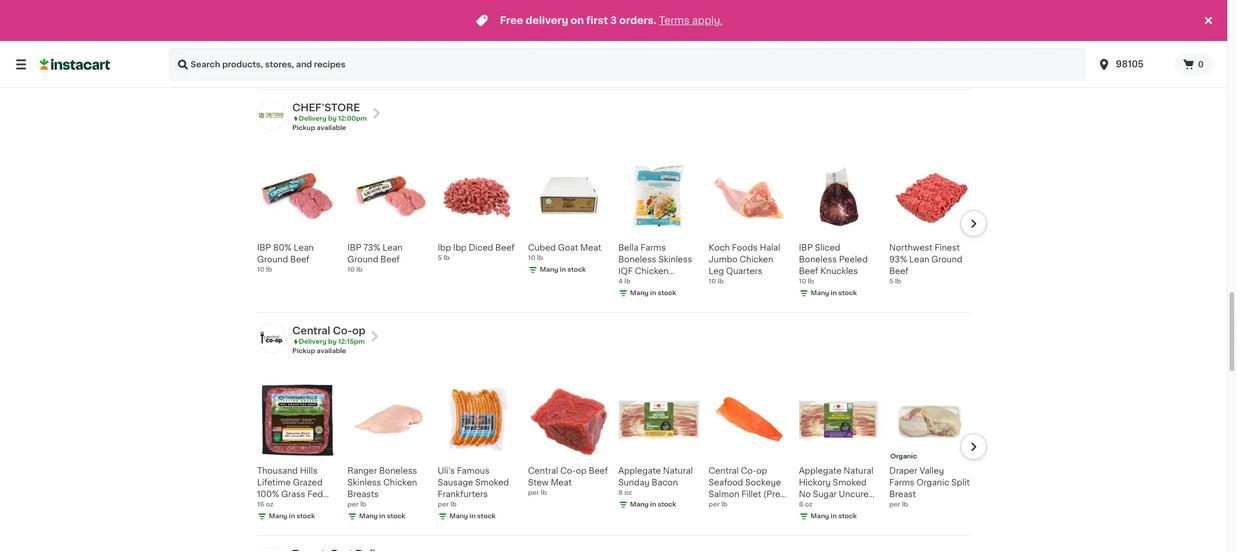 Task type: vqa. For each thing, say whether or not it's contained in the screenshot.
bottommost By
yes



Task type: describe. For each thing, give the bounding box(es) containing it.
lb inside koch foods halal jumbo chicken leg quarters 10 lb
[[718, 278, 724, 285]]

co- for central co-op seafood sockeye salmon fillet (pre- frozen)
[[741, 467, 756, 475]]

delivery for chef'store
[[299, 115, 326, 122]]

in for farm atlantic salmon fillet
[[379, 55, 385, 61]]

8 inside the applegate natural sunday bacon 8 oz
[[618, 490, 623, 496]]

lean inside the thousand hills lifetime grazed 100% grass fed ground beef, 80% lean 20% fat
[[257, 514, 277, 522]]

5 inside "northwest finest 93% lean ground beef 5 lb"
[[889, 278, 893, 285]]

salmon inside central co-op seafood sockeye salmon fillet (pre- frozen)
[[709, 491, 739, 499]]

lb inside uwajimaya s own beef sukiyaki per lb many in stock
[[721, 43, 728, 50]]

per inside uwajimaya s own beef sukiyaki per lb many in stock
[[709, 43, 720, 50]]

in for ibp sliced boneless peeled beef knuckles
[[831, 290, 837, 296]]

terms
[[659, 16, 690, 25]]

thinly
[[280, 32, 305, 40]]

s
[[756, 20, 760, 28]]

16 oz
[[257, 502, 274, 508]]

boneless inside organic boneless skinless thigh per lb
[[834, 20, 872, 28]]

in for applegate natural sunday bacon
[[650, 502, 656, 508]]

chicken inside koch foods halal jumbo chicken leg quarters 10 lb
[[740, 255, 773, 264]]

sugar
[[813, 491, 837, 499]]

10 inside ibp 80% lean ground beef 10 lb
[[257, 267, 264, 273]]

fillet inside central co-op seafood sockeye salmon fillet (pre- frozen)
[[741, 491, 761, 499]]

free
[[500, 16, 523, 25]]

roe
[[493, 20, 509, 28]]

lb inside "northwest finest 93% lean ground beef 5 lb"
[[895, 278, 901, 285]]

koch
[[709, 244, 730, 252]]

in for ranger boneless skinless chicken breasts
[[379, 513, 385, 520]]

lb inside farm atlantic salmon fillet per lb
[[360, 43, 366, 50]]

many in stock for ranger boneless skinless chicken breasts
[[359, 513, 405, 520]]

uwajimaya for beef
[[709, 20, 753, 28]]

per inside uwajimaya sukiyaki meat thinly sliced beef per lb
[[257, 55, 268, 61]]

beef inside uwajimaya sukiyaki meat thinly sliced beef per lb
[[257, 44, 277, 52]]

many in stock for premium ground pork
[[630, 55, 676, 61]]

limited time offer region
[[0, 0, 1201, 41]]

many in stock for farm atlantic salmon fillet
[[359, 55, 405, 61]]

beef inside ibp sliced boneless peeled beef knuckles 10 lb
[[799, 267, 818, 275]]

skinless for chicken
[[347, 479, 381, 487]]

many for applegate natural sunday bacon
[[630, 502, 649, 508]]

koch foods halal jumbo chicken leg quarters 10 lb
[[709, 244, 780, 285]]

many inside uwajimaya s own beef sukiyaki per lb many in stock
[[720, 55, 739, 61]]

lean inside ibp 73% lean ground beef 10 lb
[[383, 244, 403, 252]]

5 inside ibp ibp diced beef 5 lb
[[438, 255, 442, 261]]

3
[[610, 16, 617, 25]]

stock for farm atlantic salmon fillet
[[387, 55, 405, 61]]

hills
[[300, 467, 318, 475]]

pickup for chef'store
[[292, 125, 315, 131]]

organic inside draper valley farms organic split breast per lb
[[917, 479, 949, 487]]

premium
[[618, 20, 655, 28]]

per inside farm atlantic salmon fillet per lb
[[347, 43, 359, 50]]

lb inside ikura salmon roe per lb
[[450, 31, 457, 38]]

8 oz
[[799, 502, 813, 508]]

chef'store
[[292, 103, 360, 112]]

16
[[257, 502, 264, 508]]

98105 button
[[1097, 48, 1167, 81]]

4 lb
[[618, 278, 631, 285]]

sunday
[[618, 479, 650, 487]]

natural for smoked
[[844, 467, 873, 475]]

10 inside koch foods halal jumbo chicken leg quarters 10 lb
[[709, 278, 716, 285]]

many in stock for cubed goat meat
[[540, 267, 586, 273]]

premium ground pork per lb
[[618, 20, 688, 50]]

98105
[[1116, 60, 1144, 69]]

uwajimaya s own beef sukiyaki per lb many in stock
[[709, 20, 781, 61]]

thousand hills lifetime grazed 100% grass fed ground beef, 80% lean 20% fat
[[257, 467, 332, 522]]

ibp sliced boneless peeled beef knuckles 10 lb
[[799, 244, 868, 285]]

central co-op beef stew meat per lb
[[528, 467, 608, 496]]

pork inside korean-style boneless side pork per lb
[[588, 32, 607, 40]]

many for ibp sliced boneless peeled beef knuckles
[[811, 290, 829, 296]]

stock for bella farms boneless skinless iqf chicken breasts
[[658, 290, 676, 296]]

in for applegate natural hickory smoked no sugar uncured bacon
[[831, 513, 837, 520]]

pickup available for central co-op
[[292, 348, 346, 354]]

uwajimaya for thinly
[[257, 20, 302, 28]]

skinless for thigh
[[799, 32, 833, 40]]

central for central co-op
[[292, 326, 330, 336]]

ranger boneless skinless chicken breasts per lb
[[347, 467, 417, 508]]

many in stock for applegate natural sunday bacon
[[630, 502, 676, 508]]

4
[[618, 278, 623, 285]]

diced
[[469, 244, 493, 252]]

sukiyaki inside uwajimaya sukiyaki meat thinly sliced beef per lb
[[304, 20, 338, 28]]

stock for uli's famous sausage smoked frankfurters
[[477, 513, 496, 520]]

lb inside central co-op beef stew meat per lb
[[541, 490, 547, 496]]

hickory
[[799, 479, 831, 487]]

beef inside ibp 73% lean ground beef 10 lb
[[380, 255, 400, 264]]

ibp 80% lean ground beef 10 lb
[[257, 244, 314, 273]]

98105 button
[[1090, 48, 1175, 81]]

breasts inside bella farms boneless skinless iqf chicken breasts
[[618, 279, 650, 287]]

bella
[[618, 244, 639, 252]]

farms inside draper valley farms organic split breast per lb
[[889, 479, 914, 487]]

chef'store image
[[257, 101, 285, 129]]

2 ibp from the left
[[453, 244, 467, 252]]

ikura
[[438, 20, 458, 28]]

beef inside ibp ibp diced beef 5 lb
[[495, 244, 515, 252]]

per inside ikura salmon roe per lb
[[438, 31, 449, 38]]

20%
[[279, 514, 297, 522]]

sockeye
[[745, 479, 781, 487]]

lifetime
[[257, 479, 291, 487]]

boneless for ibp sliced boneless peeled beef knuckles 10 lb
[[799, 255, 837, 264]]

lean inside ibp 80% lean ground beef 10 lb
[[294, 244, 314, 252]]

breasts inside ranger boneless skinless chicken breasts per lb
[[347, 491, 379, 499]]

terms apply. link
[[659, 16, 723, 25]]

co- for central co-op beef stew meat per lb
[[560, 467, 576, 475]]

ibp ibp diced beef 5 lb
[[438, 244, 515, 261]]

beef,
[[290, 502, 311, 510]]

jumbo
[[709, 255, 738, 264]]

uli's
[[438, 467, 455, 475]]

instacart logo image
[[40, 57, 110, 72]]

cubed goat meat 10 lb
[[528, 244, 601, 261]]

in for thousand hills lifetime grazed 100% grass fed ground beef, 80% lean 20% fat
[[289, 513, 295, 520]]

free delivery on first 3 orders. terms apply.
[[500, 16, 723, 25]]

korean-style boneless side pork per lb
[[528, 20, 607, 50]]

no
[[799, 491, 811, 499]]

uli's famous sausage smoked frankfurters per lb
[[438, 467, 509, 508]]

in inside uwajimaya s own beef sukiyaki per lb many in stock
[[740, 55, 746, 61]]

atlantic
[[370, 20, 402, 28]]

apply.
[[692, 16, 723, 25]]

central co-op image
[[257, 325, 285, 353]]

per inside central co-op beef stew meat per lb
[[528, 490, 539, 496]]

breast
[[889, 491, 916, 499]]

per inside per lb link
[[889, 31, 900, 38]]

frozen)
[[709, 502, 739, 510]]

10 inside ibp 73% lean ground beef 10 lb
[[347, 267, 355, 273]]

boneless for korean-style boneless side pork per lb
[[528, 32, 566, 40]]

sausage
[[438, 479, 473, 487]]

applegate natural sunday bacon 8 oz
[[618, 467, 693, 496]]

chicken inside bella farms boneless skinless iqf chicken breasts
[[635, 267, 669, 275]]

bacon inside the applegate natural sunday bacon 8 oz
[[652, 479, 678, 487]]

farm atlantic salmon fillet per lb
[[347, 20, 402, 50]]

stock for cubed goat meat
[[567, 267, 586, 273]]

1 ibp from the left
[[438, 244, 451, 252]]

smoked for famous
[[475, 479, 509, 487]]

own
[[762, 20, 781, 28]]

fed
[[307, 491, 323, 499]]

side
[[568, 32, 586, 40]]

many for ikura salmon roe
[[449, 43, 468, 50]]

beef inside ibp 80% lean ground beef 10 lb
[[290, 255, 310, 264]]

per lb link
[[889, 0, 970, 40]]

central co-op seafood sockeye salmon fillet (pre- frozen)
[[709, 467, 784, 510]]

many for cubed goat meat
[[540, 267, 558, 273]]

(pre-
[[763, 491, 784, 499]]

sliced inside ibp sliced boneless peeled beef knuckles 10 lb
[[815, 244, 840, 252]]

northwest finest 93% lean ground beef 5 lb
[[889, 244, 962, 285]]

73%
[[363, 244, 380, 252]]

ikura salmon roe per lb
[[438, 20, 509, 38]]

lb inside ibp 80% lean ground beef 10 lb
[[266, 267, 272, 273]]

beef inside uwajimaya s own beef sukiyaki per lb many in stock
[[709, 32, 728, 40]]

grazed
[[293, 479, 322, 487]]

leg
[[709, 267, 724, 275]]

finest
[[935, 244, 960, 252]]

op for central co-op
[[352, 326, 365, 336]]

0 button
[[1175, 53, 1213, 76]]

lb inside ranger boneless skinless chicken breasts per lb
[[360, 502, 366, 508]]

lean inside "northwest finest 93% lean ground beef 5 lb"
[[909, 255, 929, 264]]

lb inside organic boneless skinless thigh per lb
[[812, 43, 818, 50]]

by for central co-op
[[328, 339, 337, 345]]

per inside ranger boneless skinless chicken breasts per lb
[[347, 502, 359, 508]]

many for uli's famous sausage smoked frankfurters
[[449, 513, 468, 520]]

grass
[[281, 491, 305, 499]]

boneless inside ranger boneless skinless chicken breasts per lb
[[379, 467, 417, 475]]

thousand
[[257, 467, 298, 475]]

salmon inside farm atlantic salmon fillet per lb
[[347, 32, 378, 40]]

valley
[[920, 467, 944, 475]]

knuckles
[[820, 267, 858, 275]]

op for central co-op beef stew meat per lb
[[576, 467, 587, 475]]



Task type: locate. For each thing, give the bounding box(es) containing it.
stock for ranger boneless skinless chicken breasts
[[387, 513, 405, 520]]

many in stock down frankfurters
[[449, 513, 496, 520]]

fillet down 'atlantic'
[[380, 32, 400, 40]]

0 vertical spatial sukiyaki
[[304, 20, 338, 28]]

pickup available down delivery by 12:15pm
[[292, 348, 346, 354]]

1 delivery from the top
[[299, 115, 326, 122]]

skinless left jumbo in the top of the page
[[658, 255, 692, 264]]

item carousel region
[[241, 152, 987, 308], [241, 375, 987, 531]]

skinless inside organic boneless skinless thigh per lb
[[799, 32, 833, 40]]

co- for central co-op
[[333, 326, 352, 336]]

pickup available down delivery by 12:00pm
[[292, 125, 346, 131]]

1 pork from the left
[[588, 32, 607, 40]]

Search field
[[169, 48, 1085, 81]]

1 horizontal spatial oz
[[624, 490, 632, 496]]

lb
[[450, 31, 457, 38], [902, 31, 908, 38], [360, 43, 366, 50], [541, 43, 547, 50], [631, 43, 637, 50], [721, 43, 728, 50], [812, 43, 818, 50], [270, 55, 276, 61], [444, 255, 450, 261], [537, 255, 543, 261], [266, 267, 272, 273], [356, 267, 363, 273], [624, 278, 631, 285], [718, 278, 724, 285], [808, 278, 814, 285], [895, 278, 901, 285], [541, 490, 547, 496], [360, 502, 366, 508], [450, 502, 457, 508], [721, 502, 728, 508], [902, 502, 908, 508]]

oz inside the applegate natural sunday bacon 8 oz
[[624, 490, 632, 496]]

0 vertical spatial bacon
[[652, 479, 678, 487]]

many in stock down ranger boneless skinless chicken breasts per lb
[[359, 513, 405, 520]]

1 vertical spatial farms
[[889, 479, 914, 487]]

boneless inside bella farms boneless skinless iqf chicken breasts
[[618, 255, 656, 264]]

on
[[571, 16, 584, 25]]

stock down farm atlantic salmon fillet per lb
[[387, 55, 405, 61]]

0 vertical spatial chicken
[[740, 255, 773, 264]]

lean
[[294, 244, 314, 252], [383, 244, 403, 252], [909, 255, 929, 264], [257, 514, 277, 522]]

item carousel region containing thousand hills lifetime grazed 100% grass fed ground beef, 80% lean 20% fat
[[241, 375, 987, 531]]

applegate inside applegate natural hickory smoked no sugar uncured bacon
[[799, 467, 842, 475]]

sliced inside uwajimaya sukiyaki meat thinly sliced beef per lb
[[307, 32, 333, 40]]

many down '16 oz'
[[269, 513, 287, 520]]

0 horizontal spatial 5
[[438, 255, 442, 261]]

many down apply.
[[720, 55, 739, 61]]

thigh
[[835, 32, 858, 40]]

0 horizontal spatial sliced
[[307, 32, 333, 40]]

lb inside ibp 73% lean ground beef 10 lb
[[356, 267, 363, 273]]

2 ibp from the left
[[347, 244, 361, 252]]

organic for organic
[[890, 454, 917, 460]]

ground inside ibp 73% lean ground beef 10 lb
[[347, 255, 378, 264]]

applegate up hickory
[[799, 467, 842, 475]]

pork
[[588, 32, 607, 40], [618, 32, 637, 40]]

style
[[561, 20, 582, 28]]

1 vertical spatial salmon
[[347, 32, 378, 40]]

many in stock for ibp sliced boneless peeled beef knuckles
[[811, 290, 857, 296]]

op
[[352, 326, 365, 336], [576, 467, 587, 475], [756, 467, 767, 475]]

northwest
[[889, 244, 933, 252]]

0 vertical spatial pickup
[[292, 125, 315, 131]]

uwajimaya up thinly
[[257, 20, 302, 28]]

peeled
[[839, 255, 868, 264]]

1 horizontal spatial meat
[[551, 479, 572, 487]]

2 horizontal spatial meat
[[580, 244, 601, 252]]

smoked down famous
[[475, 479, 509, 487]]

0 vertical spatial available
[[317, 125, 346, 131]]

meat right stew
[[551, 479, 572, 487]]

pickup for central co-op
[[292, 348, 315, 354]]

2 horizontal spatial skinless
[[799, 32, 833, 40]]

0 vertical spatial pickup available
[[292, 125, 346, 131]]

1 horizontal spatial central
[[528, 467, 558, 475]]

fat
[[299, 514, 312, 522]]

lb inside cubed goat meat 10 lb
[[537, 255, 543, 261]]

0 horizontal spatial bacon
[[652, 479, 678, 487]]

2 horizontal spatial central
[[709, 467, 739, 475]]

sliced up knuckles
[[815, 244, 840, 252]]

applegate natural hickory smoked no sugar uncured bacon
[[799, 467, 874, 510]]

2 available from the top
[[317, 348, 346, 354]]

per lb right thigh
[[889, 31, 908, 38]]

available down delivery by 12:00pm
[[317, 125, 346, 131]]

2 uwajimaya from the left
[[709, 20, 753, 28]]

many in stock down farm atlantic salmon fillet per lb
[[359, 55, 405, 61]]

0 horizontal spatial per lb
[[709, 502, 728, 508]]

stock for premium ground pork
[[658, 55, 676, 61]]

many down frankfurters
[[449, 513, 468, 520]]

boneless inside korean-style boneless side pork per lb
[[528, 32, 566, 40]]

1 horizontal spatial co-
[[560, 467, 576, 475]]

0 horizontal spatial oz
[[266, 502, 274, 508]]

bella farms boneless skinless iqf chicken breasts
[[618, 244, 692, 287]]

delivery
[[299, 115, 326, 122], [299, 339, 326, 345]]

many down farm atlantic salmon fillet per lb
[[359, 55, 378, 61]]

stock down ikura salmon roe per lb
[[477, 43, 496, 50]]

bacon inside applegate natural hickory smoked no sugar uncured bacon
[[799, 502, 825, 510]]

in for cubed goat meat
[[560, 267, 566, 273]]

meat inside cubed goat meat 10 lb
[[580, 244, 601, 252]]

1 horizontal spatial natural
[[844, 467, 873, 475]]

pickup down chef'store
[[292, 125, 315, 131]]

1 horizontal spatial 5
[[889, 278, 893, 285]]

oz for thousand hills lifetime grazed 100% grass fed ground beef, 80% lean 20% fat
[[266, 502, 274, 508]]

12:00pm
[[338, 115, 367, 122]]

delivery down central co-op
[[299, 339, 326, 345]]

sliced
[[307, 32, 333, 40], [815, 244, 840, 252]]

many in stock down the premium ground pork per lb
[[630, 55, 676, 61]]

1 by from the top
[[328, 115, 337, 122]]

many for farm atlantic salmon fillet
[[359, 55, 378, 61]]

1 vertical spatial breasts
[[347, 491, 379, 499]]

0 vertical spatial organic
[[799, 20, 832, 28]]

many for premium ground pork
[[630, 55, 649, 61]]

stock down knuckles
[[838, 290, 857, 296]]

central inside central co-op seafood sockeye salmon fillet (pre- frozen)
[[709, 467, 739, 475]]

chicken left "sausage"
[[383, 479, 417, 487]]

1 available from the top
[[317, 125, 346, 131]]

0 horizontal spatial sukiyaki
[[304, 20, 338, 28]]

by down chef'store
[[328, 115, 337, 122]]

available for central co-op
[[317, 348, 346, 354]]

uwajimaya inside uwajimaya sukiyaki meat thinly sliced beef per lb
[[257, 20, 302, 28]]

many down ikura salmon roe per lb
[[449, 43, 468, 50]]

farms right bella
[[641, 244, 666, 252]]

uwajimaya left s
[[709, 20, 753, 28]]

skinless inside bella farms boneless skinless iqf chicken breasts
[[658, 255, 692, 264]]

per lb down seafood
[[709, 502, 728, 508]]

available for chef'store
[[317, 125, 346, 131]]

1 horizontal spatial smoked
[[833, 479, 867, 487]]

per inside organic boneless skinless thigh per lb
[[799, 43, 810, 50]]

in for ikura salmon roe
[[470, 43, 476, 50]]

ibp inside ibp sliced boneless peeled beef knuckles 10 lb
[[799, 244, 813, 252]]

0 horizontal spatial applegate
[[618, 467, 661, 475]]

1 vertical spatial item carousel region
[[241, 375, 987, 531]]

1 vertical spatial sliced
[[815, 244, 840, 252]]

meat inside uwajimaya sukiyaki meat thinly sliced beef per lb
[[257, 32, 278, 40]]

pickup available
[[292, 125, 346, 131], [292, 348, 346, 354]]

stock down the applegate natural sunday bacon 8 oz
[[658, 502, 676, 508]]

lb inside korean-style boneless side pork per lb
[[541, 43, 547, 50]]

salmon down farm
[[347, 32, 378, 40]]

1 horizontal spatial salmon
[[460, 20, 490, 28]]

many down ranger boneless skinless chicken breasts per lb
[[359, 513, 378, 520]]

farms up "breast" in the right bottom of the page
[[889, 479, 914, 487]]

applegate for sunday
[[618, 467, 661, 475]]

2 delivery from the top
[[299, 339, 326, 345]]

many in stock down the applegate natural sunday bacon 8 oz
[[630, 502, 676, 508]]

10 inside cubed goat meat 10 lb
[[528, 255, 535, 261]]

1 natural from the left
[[663, 467, 693, 475]]

oz down no
[[805, 502, 813, 508]]

in for bella farms boneless skinless iqf chicken breasts
[[650, 290, 656, 296]]

3 ibp from the left
[[799, 244, 813, 252]]

lb inside uwajimaya sukiyaki meat thinly sliced beef per lb
[[270, 55, 276, 61]]

0 vertical spatial fillet
[[380, 32, 400, 40]]

many down 8 oz
[[811, 513, 829, 520]]

2 item carousel region from the top
[[241, 375, 987, 531]]

oz down the sunday
[[624, 490, 632, 496]]

10 inside ibp sliced boneless peeled beef knuckles 10 lb
[[799, 278, 806, 285]]

2 horizontal spatial ibp
[[799, 244, 813, 252]]

2 horizontal spatial op
[[756, 467, 767, 475]]

1 vertical spatial skinless
[[658, 255, 692, 264]]

1 vertical spatial sukiyaki
[[730, 32, 764, 40]]

natural inside applegate natural hickory smoked no sugar uncured bacon
[[844, 467, 873, 475]]

2 horizontal spatial salmon
[[709, 491, 739, 499]]

stock down uli's famous sausage smoked frankfurters per lb
[[477, 513, 496, 520]]

central
[[292, 326, 330, 336], [528, 467, 558, 475], [709, 467, 739, 475]]

stock down beef,
[[297, 513, 315, 520]]

central up delivery by 12:15pm
[[292, 326, 330, 336]]

smoked up uncured
[[833, 479, 867, 487]]

2 pickup from the top
[[292, 348, 315, 354]]

1 vertical spatial per lb
[[709, 502, 728, 508]]

1 vertical spatial organic
[[890, 454, 917, 460]]

80% inside ibp 80% lean ground beef 10 lb
[[273, 244, 292, 252]]

per inside the premium ground pork per lb
[[618, 43, 629, 50]]

boneless up knuckles
[[799, 255, 837, 264]]

many down the sunday
[[630, 502, 649, 508]]

93%
[[889, 255, 907, 264]]

skinless inside ranger boneless skinless chicken breasts per lb
[[347, 479, 381, 487]]

available down delivery by 12:15pm
[[317, 348, 346, 354]]

1 vertical spatial 5
[[889, 278, 893, 285]]

organic up the draper
[[890, 454, 917, 460]]

sukiyaki inside uwajimaya s own beef sukiyaki per lb many in stock
[[730, 32, 764, 40]]

1 vertical spatial chicken
[[635, 267, 669, 275]]

ibp inside ibp 73% lean ground beef 10 lb
[[347, 244, 361, 252]]

split
[[951, 479, 970, 487]]

delivery down chef'store
[[299, 115, 326, 122]]

1 horizontal spatial uwajimaya
[[709, 20, 753, 28]]

stock for thousand hills lifetime grazed 100% grass fed ground beef, 80% lean 20% fat
[[297, 513, 315, 520]]

skinless down ranger
[[347, 479, 381, 487]]

lb inside the premium ground pork per lb
[[631, 43, 637, 50]]

2 pork from the left
[[618, 32, 637, 40]]

many down 4 lb
[[630, 290, 649, 296]]

0 horizontal spatial chicken
[[383, 479, 417, 487]]

1 horizontal spatial op
[[576, 467, 587, 475]]

per inside draper valley farms organic split breast per lb
[[889, 502, 900, 508]]

foods
[[732, 244, 758, 252]]

central for central co-op beef stew meat per lb
[[528, 467, 558, 475]]

1 vertical spatial pickup
[[292, 348, 315, 354]]

many down the premium ground pork per lb
[[630, 55, 649, 61]]

natural for bacon
[[663, 467, 693, 475]]

1 vertical spatial by
[[328, 339, 337, 345]]

1 vertical spatial available
[[317, 348, 346, 354]]

farms
[[641, 244, 666, 252], [889, 479, 914, 487]]

stock down cubed goat meat 10 lb
[[567, 267, 586, 273]]

salmon
[[460, 20, 490, 28], [347, 32, 378, 40], [709, 491, 739, 499]]

smoked for natural
[[833, 479, 867, 487]]

orders.
[[619, 16, 657, 25]]

1 horizontal spatial farms
[[889, 479, 914, 487]]

sliced right thinly
[[307, 32, 333, 40]]

ground inside the premium ground pork per lb
[[657, 20, 688, 28]]

meat for uwajimaya
[[257, 32, 278, 40]]

salmon inside ikura salmon roe per lb
[[460, 20, 490, 28]]

pork inside the premium ground pork per lb
[[618, 32, 637, 40]]

famous
[[457, 467, 489, 475]]

frankfurters
[[438, 491, 488, 499]]

1 vertical spatial fillet
[[741, 491, 761, 499]]

stock down uncured
[[838, 513, 857, 520]]

beef
[[709, 32, 728, 40], [257, 44, 277, 52], [495, 244, 515, 252], [290, 255, 310, 264], [380, 255, 400, 264], [799, 267, 818, 275], [889, 267, 909, 275], [589, 467, 608, 475]]

2 vertical spatial salmon
[[709, 491, 739, 499]]

ground inside the thousand hills lifetime grazed 100% grass fed ground beef, 80% lean 20% fat
[[257, 502, 288, 510]]

0 horizontal spatial op
[[352, 326, 365, 336]]

0 horizontal spatial breasts
[[347, 491, 379, 499]]

boneless
[[834, 20, 872, 28], [528, 32, 566, 40], [618, 255, 656, 264], [799, 255, 837, 264], [379, 467, 417, 475]]

0 vertical spatial meat
[[257, 32, 278, 40]]

oz for applegate natural hickory smoked no sugar uncured bacon
[[805, 502, 813, 508]]

cubed
[[528, 244, 556, 252]]

0 vertical spatial sliced
[[307, 32, 333, 40]]

1 horizontal spatial breasts
[[618, 279, 650, 287]]

in for premium ground pork
[[650, 55, 656, 61]]

many in stock
[[449, 43, 496, 50], [359, 55, 405, 61], [630, 55, 676, 61], [540, 267, 586, 273], [630, 290, 676, 296], [811, 290, 857, 296], [630, 502, 676, 508], [269, 513, 315, 520], [359, 513, 405, 520], [449, 513, 496, 520], [811, 513, 857, 520]]

many in stock for thousand hills lifetime grazed 100% grass fed ground beef, 80% lean 20% fat
[[269, 513, 315, 520]]

1 horizontal spatial applegate
[[799, 467, 842, 475]]

ibp for ibp 80% lean ground beef
[[257, 244, 271, 252]]

stock down bella farms boneless skinless iqf chicken breasts
[[658, 290, 676, 296]]

iqf
[[618, 267, 633, 275]]

1 smoked from the left
[[475, 479, 509, 487]]

0 vertical spatial by
[[328, 115, 337, 122]]

natural
[[663, 467, 693, 475], [844, 467, 873, 475]]

lb inside draper valley farms organic split breast per lb
[[902, 502, 908, 508]]

available
[[317, 125, 346, 131], [317, 348, 346, 354]]

1 pickup available from the top
[[292, 125, 346, 131]]

1 vertical spatial pickup available
[[292, 348, 346, 354]]

applegate for hickory
[[799, 467, 842, 475]]

2 horizontal spatial chicken
[[740, 255, 773, 264]]

meat right the goat
[[580, 244, 601, 252]]

ranger
[[347, 467, 377, 475]]

1 uwajimaya from the left
[[257, 20, 302, 28]]

8 down no
[[799, 502, 803, 508]]

ground inside ibp 80% lean ground beef 10 lb
[[257, 255, 288, 264]]

item carousel region for central co-op
[[241, 375, 987, 531]]

central co-op
[[292, 326, 365, 336]]

many in stock down bella farms boneless skinless iqf chicken breasts
[[630, 290, 676, 296]]

many in stock down knuckles
[[811, 290, 857, 296]]

1 horizontal spatial pork
[[618, 32, 637, 40]]

by
[[328, 115, 337, 122], [328, 339, 337, 345]]

many in stock for bella farms boneless skinless iqf chicken breasts
[[630, 290, 676, 296]]

1 horizontal spatial per lb
[[889, 31, 908, 38]]

0 horizontal spatial pork
[[588, 32, 607, 40]]

per inside uli's famous sausage smoked frankfurters per lb
[[438, 502, 449, 508]]

co-
[[333, 326, 352, 336], [560, 467, 576, 475], [741, 467, 756, 475]]

many in stock for applegate natural hickory smoked no sugar uncured bacon
[[811, 513, 857, 520]]

stock down ranger boneless skinless chicken breasts per lb
[[387, 513, 405, 520]]

lb inside ibp sliced boneless peeled beef knuckles 10 lb
[[808, 278, 814, 285]]

0 horizontal spatial smoked
[[475, 479, 509, 487]]

draper
[[889, 467, 917, 475]]

chicken right iqf
[[635, 267, 669, 275]]

boneless for bella farms boneless skinless iqf chicken breasts
[[618, 255, 656, 264]]

item carousel region containing ibp 80% lean ground beef
[[241, 152, 987, 308]]

100%
[[257, 491, 279, 499]]

applegate inside the applegate natural sunday bacon 8 oz
[[618, 467, 661, 475]]

bacon right the sunday
[[652, 479, 678, 487]]

1 applegate from the left
[[618, 467, 661, 475]]

many
[[449, 43, 468, 50], [359, 55, 378, 61], [630, 55, 649, 61], [720, 55, 739, 61], [540, 267, 558, 273], [630, 290, 649, 296], [811, 290, 829, 296], [630, 502, 649, 508], [269, 513, 287, 520], [359, 513, 378, 520], [449, 513, 468, 520], [811, 513, 829, 520]]

1 horizontal spatial bacon
[[799, 502, 825, 510]]

beef inside central co-op beef stew meat per lb
[[589, 467, 608, 475]]

bacon down no
[[799, 502, 825, 510]]

1 horizontal spatial ibp
[[453, 244, 467, 252]]

12:15pm
[[338, 339, 365, 345]]

fillet down sockeye
[[741, 491, 761, 499]]

8 down the sunday
[[618, 490, 623, 496]]

by down central co-op
[[328, 339, 337, 345]]

pickup down delivery by 12:15pm
[[292, 348, 315, 354]]

1 ibp from the left
[[257, 244, 271, 252]]

0 horizontal spatial uwajimaya
[[257, 20, 302, 28]]

stock for ibp sliced boneless peeled beef knuckles
[[838, 290, 857, 296]]

pork down premium
[[618, 32, 637, 40]]

lb inside ibp ibp diced beef 5 lb
[[444, 255, 450, 261]]

co- inside central co-op seafood sockeye salmon fillet (pre- frozen)
[[741, 467, 756, 475]]

stock for ikura salmon roe
[[477, 43, 496, 50]]

meat left thinly
[[257, 32, 278, 40]]

0 vertical spatial 80%
[[273, 244, 292, 252]]

0 horizontal spatial meat
[[257, 32, 278, 40]]

meat for cubed
[[580, 244, 601, 252]]

stew
[[528, 479, 549, 487]]

None search field
[[169, 48, 1085, 81]]

smoked inside uli's famous sausage smoked frankfurters per lb
[[475, 479, 509, 487]]

stock down the premium ground pork per lb
[[658, 55, 676, 61]]

1 item carousel region from the top
[[241, 152, 987, 308]]

1 vertical spatial delivery
[[299, 339, 326, 345]]

0 horizontal spatial central
[[292, 326, 330, 336]]

1 vertical spatial 8
[[799, 502, 803, 508]]

pickup available for chef'store
[[292, 125, 346, 131]]

many for ranger boneless skinless chicken breasts
[[359, 513, 378, 520]]

ground inside "northwest finest 93% lean ground beef 5 lb"
[[931, 255, 962, 264]]

uncured
[[839, 491, 874, 499]]

2 applegate from the left
[[799, 467, 842, 475]]

quarters
[[726, 267, 763, 275]]

many in stock for ikura salmon roe
[[449, 43, 496, 50]]

delivery for central co-op
[[299, 339, 326, 345]]

0 horizontal spatial salmon
[[347, 32, 378, 40]]

1 horizontal spatial ibp
[[347, 244, 361, 252]]

stock inside uwajimaya s own beef sukiyaki per lb many in stock
[[748, 55, 767, 61]]

fillet
[[380, 32, 400, 40], [741, 491, 761, 499]]

1 horizontal spatial sukiyaki
[[730, 32, 764, 40]]

delivery by 12:00pm
[[299, 115, 367, 122]]

beef inside "northwest finest 93% lean ground beef 5 lb"
[[889, 267, 909, 275]]

op for central co-op seafood sockeye salmon fillet (pre- frozen)
[[756, 467, 767, 475]]

0 vertical spatial breasts
[[618, 279, 650, 287]]

halal
[[760, 244, 780, 252]]

2 vertical spatial organic
[[917, 479, 949, 487]]

many in stock down beef,
[[269, 513, 315, 520]]

farm
[[347, 20, 368, 28]]

organic down valley
[[917, 479, 949, 487]]

salmon left roe
[[460, 20, 490, 28]]

natural inside the applegate natural sunday bacon 8 oz
[[663, 467, 693, 475]]

0 vertical spatial 8
[[618, 490, 623, 496]]

many down cubed
[[540, 267, 558, 273]]

0 vertical spatial item carousel region
[[241, 152, 987, 308]]

co- inside central co-op beef stew meat per lb
[[560, 467, 576, 475]]

1 horizontal spatial skinless
[[658, 255, 692, 264]]

0
[[1198, 60, 1204, 69]]

0 horizontal spatial 8
[[618, 490, 623, 496]]

2 vertical spatial chicken
[[383, 479, 417, 487]]

boneless down bella
[[618, 255, 656, 264]]

1 horizontal spatial fillet
[[741, 491, 761, 499]]

0 vertical spatial delivery
[[299, 115, 326, 122]]

breasts down ranger
[[347, 491, 379, 499]]

in
[[470, 43, 476, 50], [379, 55, 385, 61], [650, 55, 656, 61], [740, 55, 746, 61], [560, 267, 566, 273], [650, 290, 656, 296], [831, 290, 837, 296], [650, 502, 656, 508], [289, 513, 295, 520], [379, 513, 385, 520], [470, 513, 476, 520], [831, 513, 837, 520]]

fillet inside farm atlantic salmon fillet per lb
[[380, 32, 400, 40]]

delivery
[[526, 16, 568, 25]]

0 horizontal spatial natural
[[663, 467, 693, 475]]

chicken
[[740, 255, 773, 264], [635, 267, 669, 275], [383, 479, 417, 487]]

0 horizontal spatial skinless
[[347, 479, 381, 487]]

1 pickup from the top
[[292, 125, 315, 131]]

0 vertical spatial salmon
[[460, 20, 490, 28]]

smoked inside applegate natural hickory smoked no sugar uncured bacon
[[833, 479, 867, 487]]

ibp 73% lean ground beef 10 lb
[[347, 244, 403, 273]]

per inside korean-style boneless side pork per lb
[[528, 43, 539, 50]]

boneless right ranger
[[379, 467, 417, 475]]

boneless down korean-
[[528, 32, 566, 40]]

many in stock down cubed goat meat 10 lb
[[540, 267, 586, 273]]

lb inside uli's famous sausage smoked frankfurters per lb
[[450, 502, 457, 508]]

sukiyaki
[[304, 20, 338, 28], [730, 32, 764, 40]]

many for thousand hills lifetime grazed 100% grass fed ground beef, 80% lean 20% fat
[[269, 513, 287, 520]]

many down knuckles
[[811, 290, 829, 296]]

0 horizontal spatial 80%
[[273, 244, 292, 252]]

2 smoked from the left
[[833, 479, 867, 487]]

chicken down foods
[[740, 255, 773, 264]]

applegate up the sunday
[[618, 467, 661, 475]]

korean-
[[528, 20, 561, 28]]

0 vertical spatial skinless
[[799, 32, 833, 40]]

5
[[438, 255, 442, 261], [889, 278, 893, 285]]

1 vertical spatial 80%
[[313, 502, 332, 510]]

op inside central co-op seafood sockeye salmon fillet (pre- frozen)
[[756, 467, 767, 475]]

2 by from the top
[[328, 339, 337, 345]]

op inside central co-op beef stew meat per lb
[[576, 467, 587, 475]]

1 horizontal spatial 8
[[799, 502, 803, 508]]

draper valley farms organic split breast per lb
[[889, 467, 970, 508]]

sukiyaki down s
[[730, 32, 764, 40]]

many in stock down sugar
[[811, 513, 857, 520]]

seafood
[[709, 479, 743, 487]]

2 horizontal spatial co-
[[741, 467, 756, 475]]

salmon up frozen)
[[709, 491, 739, 499]]

skinless left thigh
[[799, 32, 833, 40]]

central up stew
[[528, 467, 558, 475]]

many in stock for uli's famous sausage smoked frankfurters
[[449, 513, 496, 520]]

central for central co-op seafood sockeye salmon fillet (pre- frozen)
[[709, 467, 739, 475]]

many in stock down ikura salmon roe per lb
[[449, 43, 496, 50]]

0 horizontal spatial ibp
[[257, 244, 271, 252]]

pickup
[[292, 125, 315, 131], [292, 348, 315, 354]]

central up seafood
[[709, 467, 739, 475]]

stock
[[477, 43, 496, 50], [387, 55, 405, 61], [658, 55, 676, 61], [748, 55, 767, 61], [567, 267, 586, 273], [658, 290, 676, 296], [838, 290, 857, 296], [658, 502, 676, 508], [297, 513, 315, 520], [387, 513, 405, 520], [477, 513, 496, 520], [838, 513, 857, 520]]

80% inside the thousand hills lifetime grazed 100% grass fed ground beef, 80% lean 20% fat
[[313, 502, 332, 510]]

pork down the first
[[588, 32, 607, 40]]

in for uli's famous sausage smoked frankfurters
[[470, 513, 476, 520]]

stock for applegate natural hickory smoked no sugar uncured bacon
[[838, 513, 857, 520]]

per lb inside the item carousel region
[[709, 502, 728, 508]]

per
[[438, 31, 449, 38], [889, 31, 900, 38], [347, 43, 359, 50], [528, 43, 539, 50], [618, 43, 629, 50], [709, 43, 720, 50], [799, 43, 810, 50], [257, 55, 268, 61], [528, 490, 539, 496], [347, 502, 359, 508], [438, 502, 449, 508], [709, 502, 720, 508], [889, 502, 900, 508]]

ibp for ibp 73% lean ground beef
[[347, 244, 361, 252]]

organic right own
[[799, 20, 832, 28]]

farms inside bella farms boneless skinless iqf chicken breasts
[[641, 244, 666, 252]]

uwajimaya inside uwajimaya s own beef sukiyaki per lb many in stock
[[709, 20, 753, 28]]

applegate
[[618, 467, 661, 475], [799, 467, 842, 475]]

item carousel region for chef'store
[[241, 152, 987, 308]]

sukiyaki up thinly
[[304, 20, 338, 28]]

by for chef'store
[[328, 115, 337, 122]]

stock down s
[[748, 55, 767, 61]]

breasts down iqf
[[618, 279, 650, 287]]

organic for organic boneless skinless thigh per lb
[[799, 20, 832, 28]]

boneless up thigh
[[834, 20, 872, 28]]

2 vertical spatial meat
[[551, 479, 572, 487]]

many for applegate natural hickory smoked no sugar uncured bacon
[[811, 513, 829, 520]]

1 horizontal spatial chicken
[[635, 267, 669, 275]]

uwajimaya sukiyaki meat thinly sliced beef per lb
[[257, 20, 338, 61]]

meat inside central co-op beef stew meat per lb
[[551, 479, 572, 487]]

0 horizontal spatial farms
[[641, 244, 666, 252]]

0 vertical spatial per lb
[[889, 31, 908, 38]]

2 vertical spatial skinless
[[347, 479, 381, 487]]

chicken inside ranger boneless skinless chicken breasts per lb
[[383, 479, 417, 487]]

delivery by 12:15pm
[[299, 339, 365, 345]]

1 vertical spatial bacon
[[799, 502, 825, 510]]

first
[[586, 16, 608, 25]]

oz right 16
[[266, 502, 274, 508]]

2 natural from the left
[[844, 467, 873, 475]]

2 pickup available from the top
[[292, 348, 346, 354]]

stock for applegate natural sunday bacon
[[658, 502, 676, 508]]

0 horizontal spatial co-
[[333, 326, 352, 336]]

0 vertical spatial farms
[[641, 244, 666, 252]]

1 vertical spatial meat
[[580, 244, 601, 252]]

many for bella farms boneless skinless iqf chicken breasts
[[630, 290, 649, 296]]



